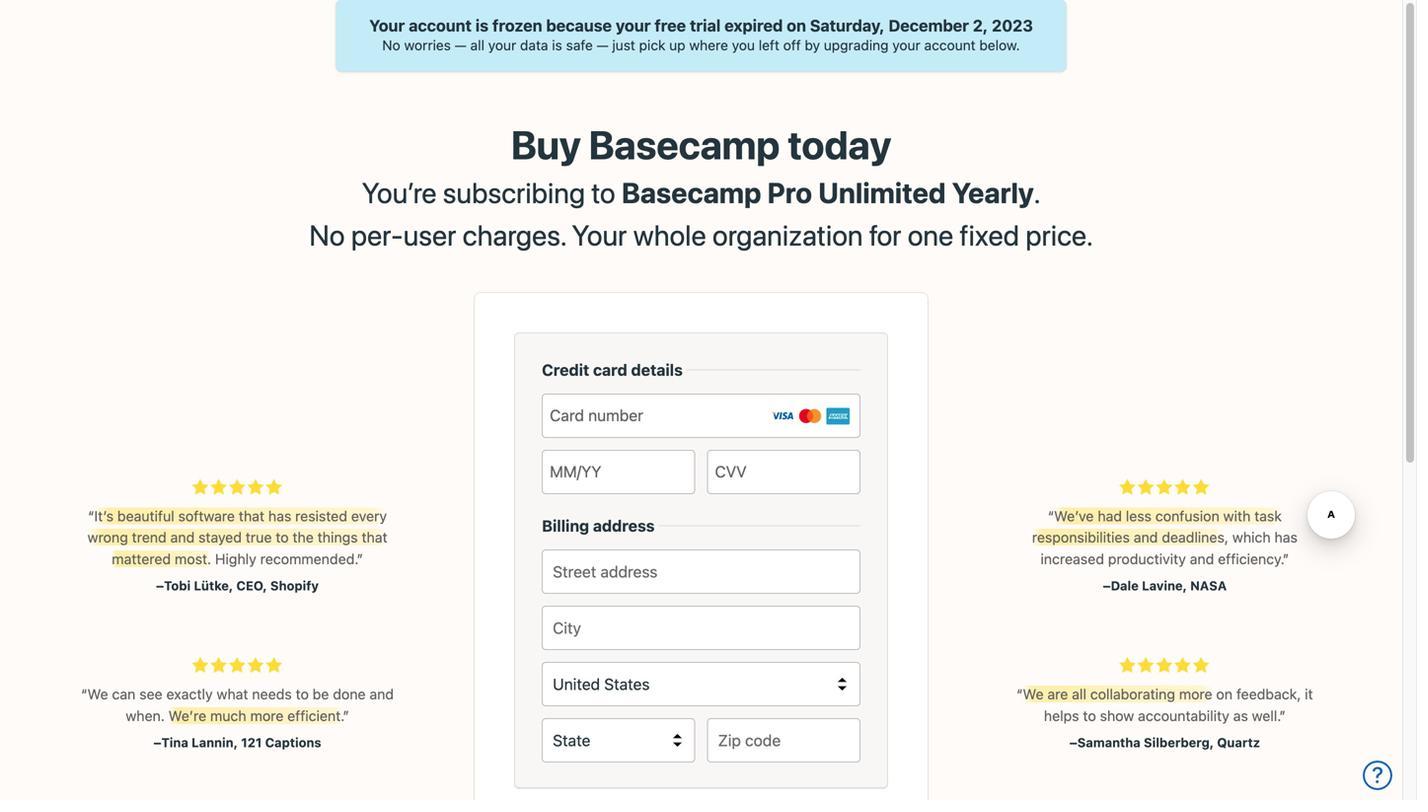 Task type: locate. For each thing, give the bounding box(es) containing it.
tina lannin, 121 captions
[[161, 735, 321, 750]]

we're
[[169, 707, 206, 724]]

expired
[[724, 16, 783, 35]]

1 horizontal spatial your
[[616, 16, 651, 35]]

0 vertical spatial no
[[382, 37, 400, 53]]

card number element
[[542, 394, 860, 438]]

organization
[[712, 218, 863, 252]]

to inside buy basecamp today you're subscribing to basecamp pro unlimited yearly . no per-user charges. your whole organization for one fixed price.
[[591, 176, 615, 209]]

0 horizontal spatial all
[[470, 37, 484, 53]]

recommended.
[[260, 550, 357, 567]]

we
[[87, 686, 108, 703], [1023, 686, 1044, 703]]

and right done
[[369, 686, 394, 703]]

on left feedback,
[[1216, 686, 1233, 703]]

details
[[631, 361, 683, 379]]

0 horizontal spatial is
[[475, 16, 489, 35]]

all right worries
[[470, 37, 484, 53]]

can
[[112, 686, 136, 703]]

to
[[591, 176, 615, 209], [276, 529, 289, 546], [296, 686, 309, 703], [1083, 707, 1096, 724]]

2 we from the left
[[1023, 686, 1044, 703]]

we are all collaborating more
[[1023, 686, 1212, 703]]

highly
[[215, 550, 256, 567]]

helps
[[1044, 707, 1079, 724]]

we inside we can see exactly what needs to be done and when.
[[87, 686, 108, 703]]

0 vertical spatial on
[[787, 16, 806, 35]]

1 vertical spatial no
[[309, 218, 345, 252]]

silberberg,
[[1144, 735, 1214, 750]]

0 horizontal spatial —
[[455, 37, 467, 53]]

increased
[[1041, 550, 1104, 567]]

all right are
[[1072, 686, 1086, 703]]

1 horizontal spatial your
[[572, 218, 627, 252]]

1 horizontal spatial we
[[1023, 686, 1044, 703]]

and
[[170, 529, 195, 546], [1134, 529, 1158, 546], [1190, 550, 1214, 567], [369, 686, 394, 703]]

— left just
[[597, 37, 609, 53]]

price.
[[1026, 218, 1093, 252]]

0 horizontal spatial account
[[409, 16, 472, 35]]

1 vertical spatial that
[[362, 529, 387, 546]]

has down task
[[1275, 529, 1298, 546]]

be
[[313, 686, 329, 703]]

1 horizontal spatial all
[[1072, 686, 1086, 703]]

no left per-
[[309, 218, 345, 252]]

december
[[889, 16, 969, 35]]

1 horizontal spatial is
[[552, 37, 562, 53]]

0 horizontal spatial no
[[309, 218, 345, 252]]

nasa
[[1190, 578, 1227, 593]]

account up worries
[[409, 16, 472, 35]]

1 horizontal spatial that
[[362, 529, 387, 546]]

productivity
[[1108, 550, 1186, 567]]

and up most.
[[170, 529, 195, 546]]

well.
[[1252, 707, 1279, 724]]

we've had less confusion with task responsibilities and deadlines
[[1032, 508, 1282, 546]]

worries
[[404, 37, 451, 53]]

show
[[1100, 707, 1134, 724]]

account down december at the right top
[[924, 37, 976, 53]]

on up off
[[787, 16, 806, 35]]

your
[[369, 16, 405, 35], [572, 218, 627, 252]]

left
[[759, 37, 779, 53]]

has
[[268, 508, 291, 525], [1275, 529, 1298, 546]]

that up 'true'
[[239, 508, 264, 525]]

with
[[1223, 508, 1251, 525]]

we for we can see exactly what needs to be done and when.
[[87, 686, 108, 703]]

most.
[[175, 550, 211, 567]]

your up just
[[616, 16, 651, 35]]

0 horizontal spatial your
[[369, 16, 405, 35]]

1 horizontal spatial —
[[597, 37, 609, 53]]

to left be
[[296, 686, 309, 703]]

to inside it's beautiful software that has resisted every wrong trend and stayed true to the things that mattered most.
[[276, 529, 289, 546]]

what
[[217, 686, 248, 703]]

2,
[[973, 16, 988, 35]]

0 vertical spatial that
[[239, 508, 264, 525]]

frozen
[[492, 16, 542, 35]]

1 vertical spatial your
[[572, 218, 627, 252]]

is left the safe
[[552, 37, 562, 53]]

tobi
[[164, 578, 191, 593]]

which
[[1232, 529, 1271, 546]]

0 horizontal spatial we
[[87, 686, 108, 703]]

to left the
[[276, 529, 289, 546]]

is left frozen
[[475, 16, 489, 35]]

no left worries
[[382, 37, 400, 53]]

1 horizontal spatial no
[[382, 37, 400, 53]]

your inside buy basecamp today you're subscribing to basecamp pro unlimited yearly . no per-user charges. your whole organization for one fixed price.
[[572, 218, 627, 252]]

we left can
[[87, 686, 108, 703]]

beautiful
[[117, 508, 174, 525]]

task
[[1254, 508, 1282, 525]]

billing address
[[542, 517, 655, 535]]

today
[[788, 122, 891, 168]]

your down saturday, december 2, 2023 element
[[892, 37, 921, 53]]

0 horizontal spatial that
[[239, 508, 264, 525]]

City text field
[[542, 606, 860, 650]]

0 vertical spatial has
[[268, 508, 291, 525]]

trend
[[132, 529, 166, 546]]

1 vertical spatial has
[[1275, 529, 1298, 546]]

ceo,
[[236, 578, 267, 593]]

0 horizontal spatial has
[[268, 508, 291, 525]]

we left are
[[1023, 686, 1044, 703]]

has up 'true'
[[268, 508, 291, 525]]

samantha
[[1077, 735, 1141, 750]]

1 horizontal spatial account
[[924, 37, 976, 53]]

0 vertical spatial is
[[475, 16, 489, 35]]

that down every
[[362, 529, 387, 546]]

lütke,
[[194, 578, 233, 593]]

deadlines
[[1162, 529, 1225, 546]]

1 vertical spatial on
[[1216, 686, 1233, 703]]

fixed
[[960, 218, 1019, 252]]

your up worries
[[369, 16, 405, 35]]

we've
[[1054, 508, 1094, 525]]

has inside , which has increased productivity and efficiency.
[[1275, 529, 1298, 546]]

0 vertical spatial account
[[409, 16, 472, 35]]

is
[[475, 16, 489, 35], [552, 37, 562, 53]]

1 vertical spatial is
[[552, 37, 562, 53]]

more down needs on the bottom of page
[[250, 707, 284, 724]]

confusion
[[1155, 508, 1220, 525]]

no
[[382, 37, 400, 53], [309, 218, 345, 252]]

and down the deadlines at the right bottom
[[1190, 550, 1214, 567]]

to right subscribing
[[591, 176, 615, 209]]

your
[[616, 16, 651, 35], [488, 37, 516, 53], [892, 37, 921, 53]]

1 horizontal spatial on
[[1216, 686, 1233, 703]]

—
[[455, 37, 467, 53], [597, 37, 609, 53]]

more up accountability at bottom
[[1179, 686, 1212, 703]]

Zip code text field
[[707, 718, 860, 763]]

up
[[669, 37, 686, 53]]

cvv
[[715, 462, 747, 481]]

quartz
[[1217, 735, 1260, 750]]

as
[[1233, 707, 1248, 724]]

less
[[1126, 508, 1152, 525]]

upgrading
[[824, 37, 889, 53]]

on inside the your account is frozen because your free trial expired on saturday, december 2, 2023 no worries — all your data is safe — just pick up where you left off by upgrading your account below.
[[787, 16, 806, 35]]

every
[[351, 508, 387, 525]]

card number
[[550, 406, 643, 425]]

0 vertical spatial your
[[369, 16, 405, 35]]

safe
[[566, 37, 593, 53]]

to left show
[[1083, 707, 1096, 724]]

when.
[[126, 707, 165, 724]]

1 vertical spatial account
[[924, 37, 976, 53]]

saturday,
[[810, 16, 885, 35]]

unlimited
[[818, 176, 946, 209]]

2023
[[992, 16, 1033, 35]]

dale
[[1111, 578, 1139, 593]]

your left whole
[[572, 218, 627, 252]]

1 vertical spatial more
[[250, 707, 284, 724]]

address
[[593, 517, 655, 535]]

0 vertical spatial more
[[1179, 686, 1212, 703]]

collaborating
[[1090, 686, 1175, 703]]

0 vertical spatial all
[[470, 37, 484, 53]]

0 horizontal spatial on
[[787, 16, 806, 35]]

your down frozen
[[488, 37, 516, 53]]

1 horizontal spatial has
[[1275, 529, 1298, 546]]

— right worries
[[455, 37, 467, 53]]

1 we from the left
[[87, 686, 108, 703]]

whole
[[633, 218, 706, 252]]

more
[[1179, 686, 1212, 703], [250, 707, 284, 724]]

much
[[210, 707, 246, 724]]

and up the productivity
[[1134, 529, 1158, 546]]

to inside we can see exactly what needs to be done and when.
[[296, 686, 309, 703]]

.
[[1034, 176, 1040, 209]]



Task type: vqa. For each thing, say whether or not it's contained in the screenshot.
"feedback,"
yes



Task type: describe. For each thing, give the bounding box(es) containing it.
responsibilities
[[1032, 529, 1130, 546]]

the
[[293, 529, 314, 546]]

tina
[[161, 735, 188, 750]]

charges.
[[463, 218, 566, 252]]

samantha silberberg, quartz
[[1077, 735, 1260, 750]]

pro
[[767, 176, 812, 209]]

has inside it's beautiful software that has resisted every wrong trend and stayed true to the things that mattered most.
[[268, 508, 291, 525]]

see
[[139, 686, 163, 703]]

and inside we've had less confusion with task responsibilities and deadlines
[[1134, 529, 1158, 546]]

it's beautiful software that has resisted every wrong trend and stayed true to the things that mattered most.
[[87, 508, 387, 567]]

1 — from the left
[[455, 37, 467, 53]]

for
[[869, 218, 901, 252]]

mm/yy
[[550, 462, 601, 481]]

we for we are all collaborating more
[[1023, 686, 1044, 703]]

tobi lütke, ceo, shopify
[[164, 578, 319, 593]]

billing
[[542, 517, 589, 535]]

efficiency.
[[1218, 550, 1283, 567]]

accountability
[[1138, 707, 1229, 724]]

saturday, december 2, 2023 element
[[810, 16, 1033, 35]]

it
[[1305, 686, 1313, 703]]

trial
[[690, 16, 721, 35]]

where
[[689, 37, 728, 53]]

we can see exactly what needs to be done and when.
[[87, 686, 394, 724]]

user
[[403, 218, 456, 252]]

no inside the your account is frozen because your free trial expired on saturday, december 2, 2023 no worries — all your data is safe — just pick up where you left off by upgrading your account below.
[[382, 37, 400, 53]]

stayed
[[198, 529, 242, 546]]

Address line 1 text field
[[542, 550, 860, 594]]

wrong
[[87, 529, 128, 546]]

you
[[732, 37, 755, 53]]

your inside the your account is frozen because your free trial expired on saturday, december 2, 2023 no worries — all your data is safe — just pick up where you left off by upgrading your account below.
[[369, 16, 405, 35]]

2 horizontal spatial your
[[892, 37, 921, 53]]

it's
[[94, 508, 114, 525]]

data
[[520, 37, 548, 53]]

no inside buy basecamp today you're subscribing to basecamp pro unlimited yearly . no per-user charges. your whole organization for one fixed price.
[[309, 218, 345, 252]]

dale lavine, nasa
[[1111, 578, 1227, 593]]

yearly
[[952, 176, 1034, 209]]

had
[[1098, 508, 1122, 525]]

credit card details
[[542, 361, 683, 379]]

shopify
[[270, 578, 319, 593]]

and inside it's beautiful software that has resisted every wrong trend and stayed true to the things that mattered most.
[[170, 529, 195, 546]]

resisted
[[295, 508, 347, 525]]

software
[[178, 508, 235, 525]]

below.
[[979, 37, 1020, 53]]

1 vertical spatial all
[[1072, 686, 1086, 703]]

and inside , which has increased productivity and efficiency.
[[1190, 550, 1214, 567]]

we're much more efficient.
[[169, 707, 343, 724]]

are
[[1048, 686, 1068, 703]]

, which has increased productivity and efficiency.
[[1041, 529, 1298, 567]]

on feedback, it helps to show accountability as well.
[[1044, 686, 1313, 724]]

captions
[[265, 735, 321, 750]]

you're
[[362, 176, 437, 209]]

just
[[612, 37, 635, 53]]

by
[[805, 37, 820, 53]]

0 vertical spatial basecamp
[[589, 122, 780, 168]]

subscribing
[[443, 176, 585, 209]]

buy
[[511, 122, 581, 168]]

0 horizontal spatial your
[[488, 37, 516, 53]]

1 horizontal spatial more
[[1179, 686, 1212, 703]]

exactly
[[166, 686, 213, 703]]

lannin,
[[192, 735, 238, 750]]

121
[[241, 735, 262, 750]]

card
[[550, 406, 584, 425]]

2 — from the left
[[597, 37, 609, 53]]

all inside the your account is frozen because your free trial expired on saturday, december 2, 2023 no worries — all your data is safe — just pick up where you left off by upgrading your account below.
[[470, 37, 484, 53]]

buy basecamp today you're subscribing to basecamp pro unlimited yearly . no per-user charges. your whole organization for one fixed price.
[[309, 122, 1093, 252]]

and inside we can see exactly what needs to be done and when.
[[369, 686, 394, 703]]

per-
[[351, 218, 403, 252]]

on inside on feedback, it helps to show accountability as well.
[[1216, 686, 1233, 703]]

1 vertical spatial basecamp
[[622, 176, 761, 209]]

efficient.
[[287, 707, 343, 724]]

highly recommended.
[[211, 550, 357, 567]]

to inside on feedback, it helps to show accountability as well.
[[1083, 707, 1096, 724]]

free
[[655, 16, 686, 35]]

card
[[593, 361, 627, 379]]

0 horizontal spatial more
[[250, 707, 284, 724]]

credit
[[542, 361, 589, 379]]

your account is frozen because your free trial expired on saturday, december 2, 2023 no worries — all your data is safe — just pick up where you left off by upgrading your account below.
[[369, 16, 1033, 53]]

one
[[908, 218, 953, 252]]

needs
[[252, 686, 292, 703]]



